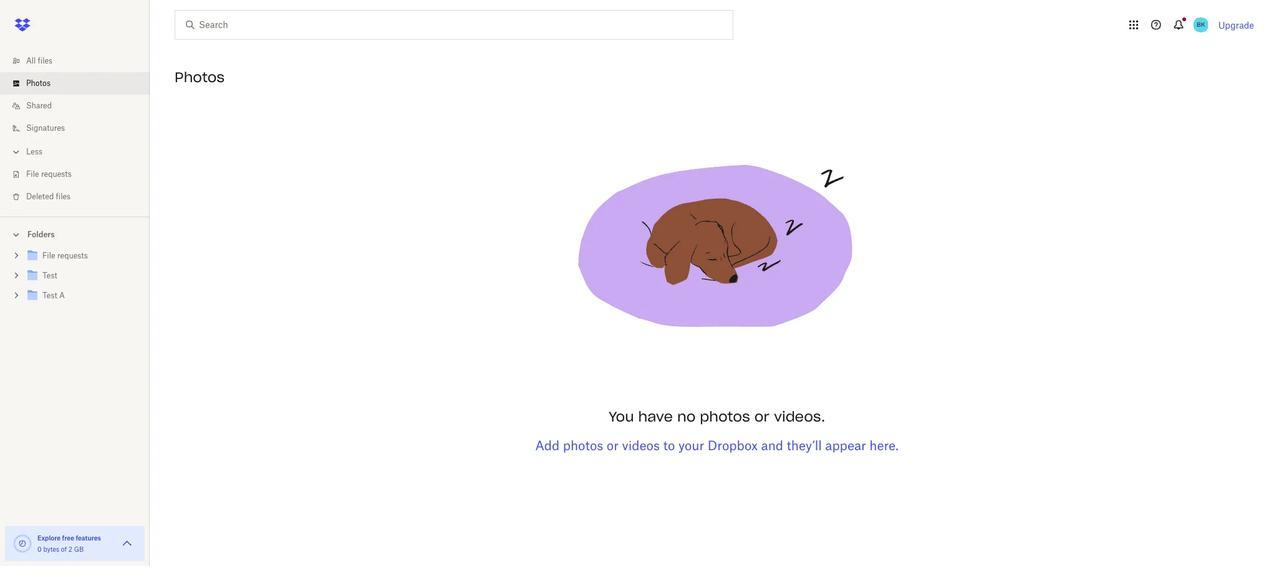 Task type: describe. For each thing, give the bounding box(es) containing it.
1 vertical spatial photos
[[563, 438, 603, 454]]

1 vertical spatial file requests link
[[25, 248, 140, 265]]

you
[[609, 409, 634, 426]]

test for test a
[[42, 291, 57, 301]]

0 horizontal spatial or
[[607, 438, 619, 454]]

group containing file requests
[[0, 244, 150, 316]]

shared
[[26, 101, 52, 110]]

of
[[61, 546, 67, 554]]

test for test
[[42, 271, 57, 281]]

add photos or videos to your dropbox and they'll appear here.
[[535, 438, 899, 454]]

free
[[62, 535, 74, 543]]

appear
[[825, 438, 866, 454]]

1 vertical spatial file requests
[[42, 251, 88, 261]]

test a link
[[25, 288, 140, 305]]

photos list item
[[0, 72, 150, 95]]

bk
[[1197, 21, 1205, 29]]

Search in folder "Dropbox" text field
[[199, 18, 707, 32]]

you have no photos or videos.
[[609, 409, 825, 426]]

all
[[26, 56, 36, 65]]

1 horizontal spatial photos
[[175, 69, 225, 86]]

0 vertical spatial requests
[[41, 170, 72, 179]]

shared link
[[10, 95, 150, 117]]

no
[[677, 409, 696, 426]]

sleeping dog on a purple cushion. image
[[561, 95, 873, 407]]

all files
[[26, 56, 52, 65]]

have
[[638, 409, 673, 426]]

less
[[26, 147, 42, 157]]

upgrade link
[[1219, 20, 1254, 30]]

folders button
[[0, 225, 150, 244]]

videos.
[[774, 409, 825, 426]]

dropbox
[[708, 438, 758, 454]]

a
[[59, 291, 65, 301]]

signatures link
[[10, 117, 150, 140]]

quota usage element
[[12, 535, 32, 554]]

0
[[37, 546, 42, 554]]

your
[[678, 438, 704, 454]]

2
[[68, 546, 72, 554]]

deleted files link
[[10, 186, 150, 208]]

file inside list
[[26, 170, 39, 179]]

deleted files
[[26, 192, 71, 201]]

photos inside list item
[[26, 79, 51, 88]]

test a
[[42, 291, 65, 301]]

folders
[[27, 230, 55, 240]]



Task type: locate. For each thing, give the bounding box(es) containing it.
photos
[[700, 409, 750, 426], [563, 438, 603, 454]]

file down the folders
[[42, 251, 55, 261]]

1 horizontal spatial or
[[755, 409, 770, 426]]

file requests link up test link
[[25, 248, 140, 265]]

photos
[[175, 69, 225, 86], [26, 79, 51, 88]]

1 horizontal spatial file
[[42, 251, 55, 261]]

0 horizontal spatial photos
[[563, 438, 603, 454]]

bytes
[[43, 546, 59, 554]]

0 vertical spatial test
[[42, 271, 57, 281]]

files for deleted files
[[56, 192, 71, 201]]

explore free features 0 bytes of 2 gb
[[37, 535, 101, 554]]

here.
[[870, 438, 899, 454]]

test inside test a "link"
[[42, 291, 57, 301]]

file requests down folders button
[[42, 251, 88, 261]]

list containing all files
[[0, 42, 150, 217]]

1 test from the top
[[42, 271, 57, 281]]

0 vertical spatial photos
[[700, 409, 750, 426]]

requests
[[41, 170, 72, 179], [57, 251, 88, 261]]

group
[[0, 244, 150, 316]]

0 horizontal spatial file
[[26, 170, 39, 179]]

0 vertical spatial or
[[755, 409, 770, 426]]

list
[[0, 42, 150, 217]]

dropbox image
[[10, 12, 35, 37]]

they'll
[[787, 438, 822, 454]]

1 horizontal spatial photos
[[700, 409, 750, 426]]

files for all files
[[38, 56, 52, 65]]

files right all
[[38, 56, 52, 65]]

or
[[755, 409, 770, 426], [607, 438, 619, 454]]

or up and
[[755, 409, 770, 426]]

test up test a
[[42, 271, 57, 281]]

deleted
[[26, 192, 54, 201]]

gb
[[74, 546, 84, 554]]

test link
[[25, 268, 140, 285]]

explore
[[37, 535, 61, 543]]

photos up dropbox
[[700, 409, 750, 426]]

files
[[38, 56, 52, 65], [56, 192, 71, 201]]

upgrade
[[1219, 20, 1254, 30]]

file requests link up deleted files
[[10, 163, 150, 186]]

add
[[535, 438, 560, 454]]

0 vertical spatial files
[[38, 56, 52, 65]]

file requests
[[26, 170, 72, 179], [42, 251, 88, 261]]

file requests link
[[10, 163, 150, 186], [25, 248, 140, 265]]

1 vertical spatial requests
[[57, 251, 88, 261]]

requests down folders button
[[57, 251, 88, 261]]

0 vertical spatial file requests
[[26, 170, 72, 179]]

features
[[76, 535, 101, 543]]

test inside test link
[[42, 271, 57, 281]]

add photos or videos to your dropbox and they'll appear here. link
[[535, 438, 899, 454]]

file down less
[[26, 170, 39, 179]]

1 vertical spatial test
[[42, 291, 57, 301]]

to
[[663, 438, 675, 454]]

all files link
[[10, 50, 150, 72]]

signatures
[[26, 123, 65, 133]]

requests up deleted files
[[41, 170, 72, 179]]

files right deleted
[[56, 192, 71, 201]]

0 horizontal spatial photos
[[26, 79, 51, 88]]

1 vertical spatial or
[[607, 438, 619, 454]]

1 vertical spatial file
[[42, 251, 55, 261]]

0 vertical spatial file
[[26, 170, 39, 179]]

videos
[[622, 438, 660, 454]]

less image
[[10, 146, 22, 158]]

photos right add
[[563, 438, 603, 454]]

test left a
[[42, 291, 57, 301]]

bk button
[[1191, 15, 1211, 35]]

0 vertical spatial file requests link
[[10, 163, 150, 186]]

2 test from the top
[[42, 291, 57, 301]]

0 horizontal spatial files
[[38, 56, 52, 65]]

1 vertical spatial files
[[56, 192, 71, 201]]

or left videos
[[607, 438, 619, 454]]

file
[[26, 170, 39, 179], [42, 251, 55, 261]]

photos link
[[10, 72, 150, 95]]

test
[[42, 271, 57, 281], [42, 291, 57, 301]]

file requests up deleted files
[[26, 170, 72, 179]]

1 horizontal spatial files
[[56, 192, 71, 201]]

and
[[761, 438, 783, 454]]



Task type: vqa. For each thing, say whether or not it's contained in the screenshot.
Test A link
yes



